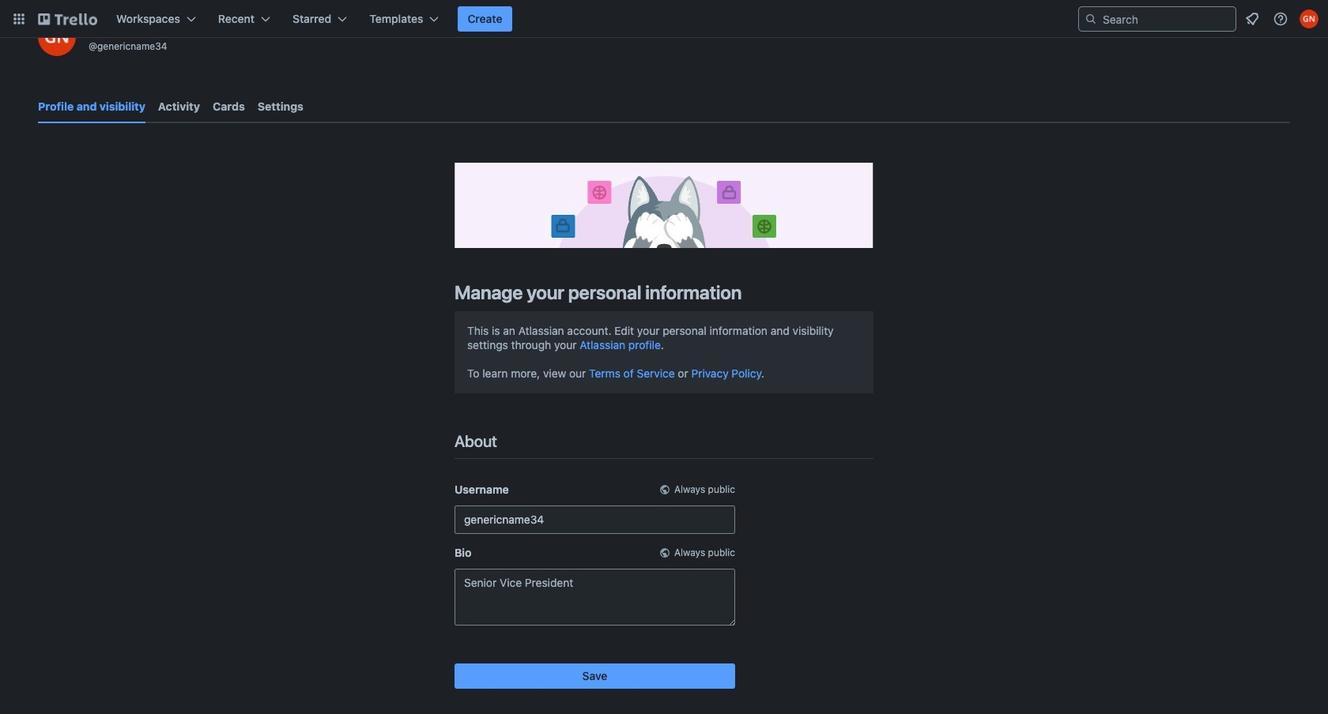 Task type: describe. For each thing, give the bounding box(es) containing it.
1 horizontal spatial generic name (genericname34) image
[[1300, 9, 1319, 28]]

0 notifications image
[[1243, 9, 1262, 28]]

primary element
[[0, 0, 1328, 38]]



Task type: locate. For each thing, give the bounding box(es) containing it.
Search field
[[1097, 8, 1236, 30]]

generic name (genericname34) image
[[1300, 9, 1319, 28], [38, 18, 76, 56]]

None text field
[[455, 569, 735, 626]]

open information menu image
[[1273, 11, 1289, 27]]

0 horizontal spatial generic name (genericname34) image
[[38, 18, 76, 56]]

search image
[[1085, 13, 1097, 25]]

back to home image
[[38, 6, 97, 32]]

None text field
[[455, 506, 735, 534]]



Task type: vqa. For each thing, say whether or not it's contained in the screenshot.
Primary element
yes



